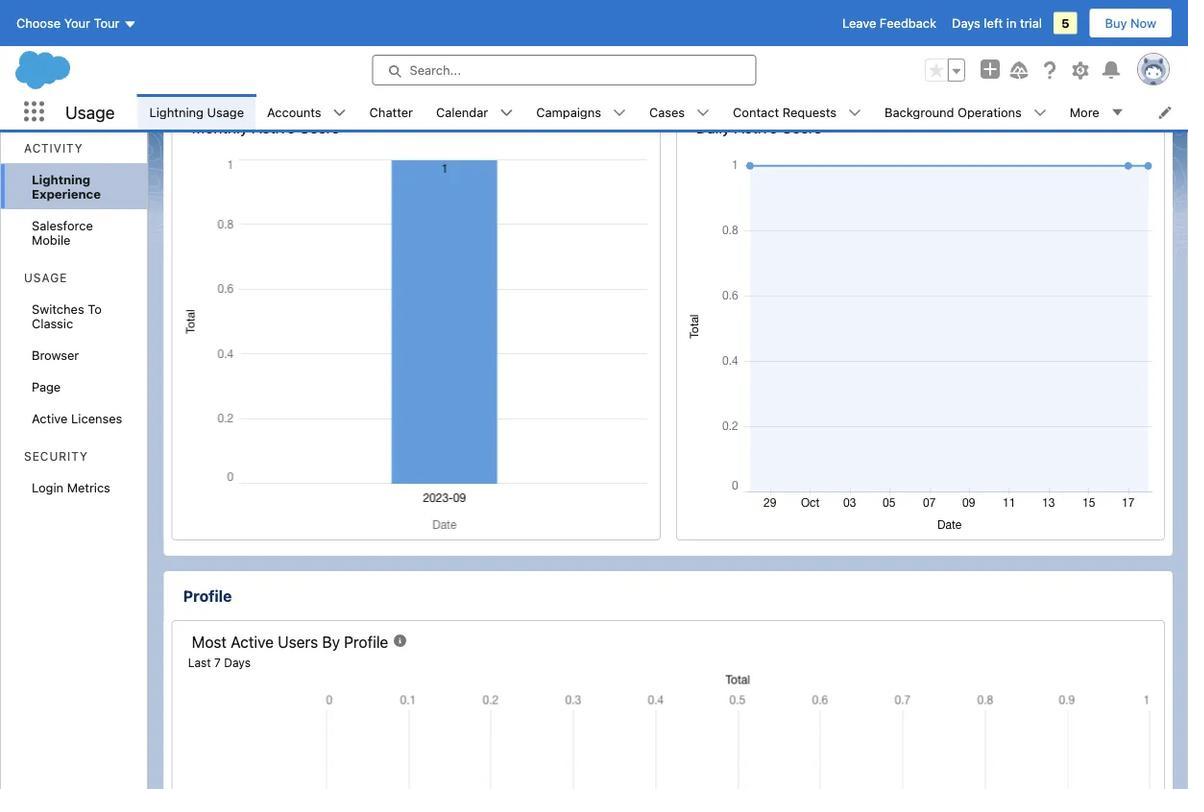 Task type: locate. For each thing, give the bounding box(es) containing it.
accounts list item
[[256, 94, 358, 130]]

0 horizontal spatial days
[[224, 656, 251, 670]]

2 text default image from the left
[[500, 106, 513, 120]]

feedback
[[880, 16, 937, 30]]

requests
[[783, 105, 837, 119]]

0 horizontal spatial text default image
[[333, 106, 346, 120]]

mobile
[[32, 232, 71, 247]]

calendar
[[436, 105, 488, 119]]

1 horizontal spatial lightning
[[149, 105, 204, 119]]

chatter
[[370, 105, 413, 119]]

licenses
[[71, 411, 122, 426]]

buy now
[[1105, 16, 1157, 30]]

background operations list item
[[873, 94, 1059, 130]]

now
[[1131, 16, 1157, 30]]

contact
[[733, 105, 779, 119]]

experience
[[32, 186, 101, 201]]

chatter link
[[358, 94, 425, 130]]

most active users by profile
[[192, 633, 388, 652]]

text default image right more
[[1111, 106, 1125, 119]]

2 horizontal spatial text default image
[[1034, 106, 1047, 120]]

by
[[322, 633, 340, 652]]

lightning
[[149, 105, 204, 119], [32, 172, 90, 186]]

metrics
[[67, 480, 110, 495]]

security
[[24, 450, 88, 464]]

group
[[925, 59, 966, 82]]

4 text default image from the left
[[848, 106, 862, 120]]

text default image left more
[[1034, 106, 1047, 120]]

background operations
[[885, 105, 1022, 119]]

active up "last 7 days"
[[231, 633, 274, 652]]

active for monthly
[[252, 118, 295, 136]]

1 horizontal spatial text default image
[[697, 106, 710, 120]]

text default image for accounts
[[333, 106, 346, 120]]

choose
[[16, 16, 61, 30]]

text default image inside campaigns list item
[[613, 106, 626, 120]]

text default image right requests
[[848, 106, 862, 120]]

1 horizontal spatial profile
[[344, 633, 388, 652]]

3 text default image from the left
[[613, 106, 626, 120]]

1 horizontal spatial days
[[952, 16, 981, 30]]

campaigns list item
[[525, 94, 638, 130]]

daily active users
[[696, 118, 822, 136]]

contact requests list item
[[722, 94, 873, 130]]

text default image right accounts
[[333, 106, 346, 120]]

users
[[299, 118, 340, 136], [782, 118, 822, 136], [278, 633, 318, 652]]

3 text default image from the left
[[1034, 106, 1047, 120]]

active down page
[[32, 411, 68, 426]]

profile right by
[[344, 633, 388, 652]]

accounts link
[[256, 94, 333, 130]]

active right the daily
[[735, 118, 778, 136]]

text default image right calendar
[[500, 106, 513, 120]]

days right 7
[[224, 656, 251, 670]]

active
[[252, 118, 295, 136], [735, 118, 778, 136], [32, 411, 68, 426], [231, 633, 274, 652]]

text default image inside calendar "list item"
[[500, 106, 513, 120]]

days left left
[[952, 16, 981, 30]]

switches to classic
[[32, 302, 102, 330]]

text default image for cases
[[697, 106, 710, 120]]

0 vertical spatial profile
[[183, 587, 232, 605]]

usage
[[65, 102, 115, 122], [207, 105, 244, 119], [24, 271, 68, 285]]

text default image inside contact requests 'list item'
[[848, 106, 862, 120]]

tour
[[94, 16, 120, 30]]

trial
[[1020, 16, 1042, 30]]

0 horizontal spatial lightning
[[32, 172, 90, 186]]

last 7 days
[[188, 656, 251, 670]]

text default image
[[333, 106, 346, 120], [697, 106, 710, 120], [1034, 106, 1047, 120]]

last
[[188, 656, 211, 670]]

text default image inside accounts list item
[[333, 106, 346, 120]]

leave feedback link
[[843, 16, 937, 30]]

text default image
[[1111, 106, 1125, 119], [500, 106, 513, 120], [613, 106, 626, 120], [848, 106, 862, 120]]

text default image inside cases list item
[[697, 106, 710, 120]]

profile
[[183, 587, 232, 605], [344, 633, 388, 652]]

text default image right "cases"
[[697, 106, 710, 120]]

campaigns link
[[525, 94, 613, 130]]

text default image left cases link
[[613, 106, 626, 120]]

1 text default image from the left
[[333, 106, 346, 120]]

activity
[[24, 142, 83, 155]]

left
[[984, 16, 1003, 30]]

0 horizontal spatial profile
[[183, 587, 232, 605]]

1 vertical spatial profile
[[344, 633, 388, 652]]

1 vertical spatial lightning
[[32, 172, 90, 186]]

active right monthly
[[252, 118, 295, 136]]

list
[[138, 94, 1188, 130]]

2 text default image from the left
[[697, 106, 710, 120]]

switches
[[32, 302, 84, 316]]

text default image inside background operations list item
[[1034, 106, 1047, 120]]

profile up most
[[183, 587, 232, 605]]

0 vertical spatial lightning
[[149, 105, 204, 119]]

lightning inside lightning experience
[[32, 172, 90, 186]]

contact requests link
[[722, 94, 848, 130]]

lightning experience
[[32, 172, 101, 201]]

1 text default image from the left
[[1111, 106, 1125, 119]]

days
[[952, 16, 981, 30], [224, 656, 251, 670]]



Task type: vqa. For each thing, say whether or not it's contained in the screenshot.
Log a Call
no



Task type: describe. For each thing, give the bounding box(es) containing it.
most
[[192, 633, 227, 652]]

classic
[[32, 316, 73, 330]]

page
[[32, 379, 61, 394]]

operations
[[958, 105, 1022, 119]]

salesforce mobile
[[32, 218, 93, 247]]

choose your tour
[[16, 16, 120, 30]]

text default image for background operations
[[1034, 106, 1047, 120]]

7
[[214, 656, 221, 670]]

cases
[[649, 105, 685, 119]]

daily
[[696, 118, 731, 136]]

accounts
[[267, 105, 321, 119]]

login metrics
[[32, 480, 110, 495]]

cases list item
[[638, 94, 722, 130]]

usage up activity
[[65, 102, 115, 122]]

buy now button
[[1089, 8, 1173, 38]]

active for most
[[231, 633, 274, 652]]

background
[[885, 105, 954, 119]]

search... button
[[372, 55, 757, 86]]

text default image for campaigns
[[613, 106, 626, 120]]

0 vertical spatial days
[[952, 16, 981, 30]]

salesforce
[[32, 218, 93, 232]]

days left in trial
[[952, 16, 1042, 30]]

to
[[88, 302, 102, 316]]

buy
[[1105, 16, 1127, 30]]

leave feedback
[[843, 16, 937, 30]]

contact requests
[[733, 105, 837, 119]]

lightning usage
[[149, 105, 244, 119]]

more
[[1070, 105, 1100, 119]]

calendar list item
[[425, 94, 525, 130]]

campaigns
[[536, 105, 601, 119]]

leave
[[843, 16, 876, 30]]

monthly active users
[[192, 118, 340, 136]]

monthly
[[192, 118, 248, 136]]

users for daily active users
[[782, 118, 822, 136]]

background operations link
[[873, 94, 1034, 130]]

users for monthly active users
[[299, 118, 340, 136]]

text default image for contact requests
[[848, 106, 862, 120]]

lightning usage link
[[138, 94, 256, 130]]

users for most active users by profile
[[278, 633, 318, 652]]

5
[[1062, 16, 1070, 30]]

1 vertical spatial days
[[224, 656, 251, 670]]

cases link
[[638, 94, 697, 130]]

browser
[[32, 348, 79, 362]]

active for daily
[[735, 118, 778, 136]]

calendar link
[[425, 94, 500, 130]]

login
[[32, 480, 63, 495]]

list containing lightning usage
[[138, 94, 1188, 130]]

lightning for lightning experience
[[32, 172, 90, 186]]

lightning for lightning usage
[[149, 105, 204, 119]]

in
[[1007, 16, 1017, 30]]

text default image inside more popup button
[[1111, 106, 1125, 119]]

active licenses
[[32, 411, 122, 426]]

search...
[[410, 63, 461, 77]]

more button
[[1059, 94, 1136, 130]]

your
[[64, 16, 90, 30]]

text default image for calendar
[[500, 106, 513, 120]]

usage left accounts
[[207, 105, 244, 119]]

choose your tour button
[[15, 8, 138, 38]]

usage up switches at the left of page
[[24, 271, 68, 285]]



